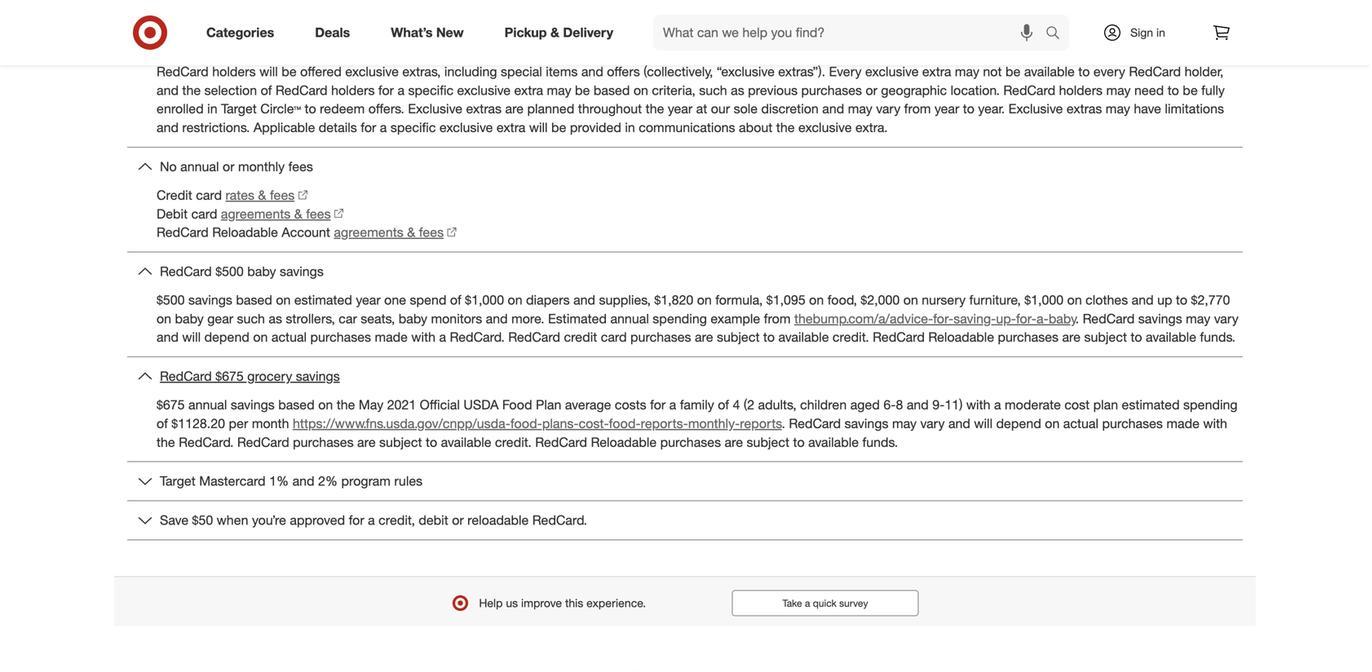 Task type: locate. For each thing, give the bounding box(es) containing it.
redcard. inside . redcard savings may vary and will depend on actual purchases made with a redcard. redcard credit card purchases are subject to available credit. redcard reloadable purchases are subject to available funds.
[[450, 329, 505, 345]]

0 horizontal spatial estimated
[[294, 292, 352, 308]]

$1,000 up a-
[[1025, 292, 1064, 308]]

0 vertical spatial spending
[[653, 311, 707, 327]]

0 horizontal spatial exclusive
[[160, 35, 214, 51]]

1 vertical spatial made
[[1167, 415, 1200, 431]]

details
[[319, 119, 357, 135]]

actual
[[271, 329, 307, 345], [1063, 415, 1099, 431]]

exclusive inside dropdown button
[[160, 35, 214, 51]]

2 vertical spatial vary
[[920, 415, 945, 431]]

a down monitors
[[439, 329, 446, 345]]

agreements down rates & fees
[[221, 206, 291, 222]]

or inside save $50 when you're approved for a credit, debit or reloadable redcard. dropdown button
[[452, 512, 464, 528]]

subject down example
[[717, 329, 760, 345]]

1 vertical spatial card
[[191, 206, 217, 222]]

enrolled
[[157, 101, 204, 117]]

annual up $1128.20
[[188, 397, 227, 413]]

and
[[581, 64, 603, 79], [157, 82, 179, 98], [822, 101, 844, 117], [157, 119, 179, 135], [573, 292, 595, 308], [1132, 292, 1154, 308], [486, 311, 508, 327], [157, 329, 179, 345], [907, 397, 929, 413], [948, 415, 970, 431], [292, 473, 314, 489]]

agreements for redcard reloadable account
[[334, 224, 404, 240]]

or inside the redcard holders will be offered exclusive extras, including special items and offers (collectively, "exclusive extras"). every exclusive extra may not be available to every redcard holder, and the selection of redcard holders for a specific exclusive extra may be based on criteria, such as previous purchases or geographic location. redcard holders may need to be fully enrolled in target circle™ to redeem offers. exclusive extras are planned throughout the year at our sole discretion and may vary from year to year. exclusive extras may have limitations and restrictions. applicable details for a specific exclusive extra will be provided in communications about the exclusive extra.
[[866, 82, 878, 98]]

holders down every
[[1059, 82, 1103, 98]]

0 horizontal spatial with
[[411, 329, 436, 345]]

0 vertical spatial .
[[1075, 311, 1079, 327]]

1 horizontal spatial vary
[[920, 415, 945, 431]]

$1,000 up monitors
[[465, 292, 504, 308]]

year down location.
[[935, 101, 959, 117]]

may down items
[[547, 82, 571, 98]]

extras left benefit
[[218, 35, 253, 51]]

4
[[733, 397, 740, 413]]

thebump.com/a/advice-for-saving-up-for-a-baby link
[[794, 311, 1075, 327]]

made
[[375, 329, 408, 345], [1167, 415, 1200, 431]]

fees for credit card
[[270, 187, 295, 203]]

annual down supplies,
[[610, 311, 649, 327]]

estimated right plan
[[1122, 397, 1180, 413]]

for inside '$675 annual savings based on the may 2021 official usda food plan average costs for a family of 4 (2 adults, children aged 6-8 and 9-11) with a moderate cost plan estimated spending of $1128.20 per month'
[[650, 397, 666, 413]]

0 horizontal spatial agreements
[[221, 206, 291, 222]]

annual for on
[[188, 397, 227, 413]]

of inside $500 savings based on estimated year one spend of $1,000 on diapers and supplies, $1,820 on formula, $1,095 on food, $2,000 on nursery furniture, $1,000 on clothes and up to $2,770 on baby gear such as strollers, car seats, baby monitors and more. estimated annual spending example from
[[450, 292, 461, 308]]

clothes
[[1086, 292, 1128, 308]]

made inside . redcard savings may vary and will depend on actual purchases made with a redcard. redcard credit card purchases are subject to available credit. redcard reloadable purchases are subject to available funds.
[[375, 329, 408, 345]]

redcard $500 baby savings
[[160, 263, 324, 279]]

0 vertical spatial credit.
[[833, 329, 869, 345]]

improve
[[521, 596, 562, 610]]

1 for- from the left
[[933, 311, 954, 327]]

with inside the '. redcard savings may vary and will depend on actual purchases made with the redcard. redcard purchases are subject to available credit. redcard reloadable purchases are subject to available funds.'
[[1203, 415, 1227, 431]]

fees for redcard reloadable account
[[419, 224, 444, 240]]

1 vertical spatial annual
[[610, 311, 649, 327]]

1 vertical spatial as
[[269, 311, 282, 327]]

such inside the redcard holders will be offered exclusive extras, including special items and offers (collectively, "exclusive extras"). every exclusive extra may not be available to every redcard holder, and the selection of redcard holders for a specific exclusive extra may be based on criteria, such as previous purchases or geographic location. redcard holders may need to be fully enrolled in target circle™ to redeem offers. exclusive extras are planned throughout the year at our sole discretion and may vary from year to year. exclusive extras may have limitations and restrictions. applicable details for a specific exclusive extra will be provided in communications about the exclusive extra.
[[699, 82, 727, 98]]

1 vertical spatial spending
[[1183, 397, 1238, 413]]

2 vertical spatial with
[[1203, 415, 1227, 431]]

1 vertical spatial based
[[236, 292, 272, 308]]

based inside '$675 annual savings based on the may 2021 official usda food plan average costs for a family of 4 (2 adults, children aged 6-8 and 9-11) with a moderate cost plan estimated spending of $1128.20 per month'
[[278, 397, 315, 413]]

. inside . redcard savings may vary and will depend on actual purchases made with a redcard. redcard credit card purchases are subject to available credit. redcard reloadable purchases are subject to available funds.
[[1075, 311, 1079, 327]]

savings down "aged"
[[845, 415, 889, 431]]

depend inside . redcard savings may vary and will depend on actual purchases made with a redcard. redcard credit card purchases are subject to available credit. redcard reloadable purchases are subject to available funds.
[[204, 329, 249, 345]]

are left planned at the left of the page
[[505, 101, 524, 117]]

0 horizontal spatial redcard.
[[179, 434, 234, 450]]

agreements right account
[[334, 224, 404, 240]]

card inside . redcard savings may vary and will depend on actual purchases made with a redcard. redcard credit card purchases are subject to available credit. redcard reloadable purchases are subject to available funds.
[[601, 329, 627, 345]]

as inside the redcard holders will be offered exclusive extras, including special items and offers (collectively, "exclusive extras"). every exclusive extra may not be available to every redcard holder, and the selection of redcard holders for a specific exclusive extra may be based on criteria, such as previous purchases or geographic location. redcard holders may need to be fully enrolled in target circle™ to redeem offers. exclusive extras are planned throughout the year at our sole discretion and may vary from year to year. exclusive extras may have limitations and restrictions. applicable details for a specific exclusive extra will be provided in communications about the exclusive extra.
[[731, 82, 744, 98]]

for right 'approved'
[[349, 512, 364, 528]]

1 horizontal spatial based
[[278, 397, 315, 413]]

0 horizontal spatial vary
[[876, 101, 901, 117]]

1 vertical spatial in
[[207, 101, 217, 117]]

2 for- from the left
[[1016, 311, 1037, 327]]

debit
[[157, 206, 188, 222]]

credit
[[564, 329, 597, 345]]

vary inside the redcard holders will be offered exclusive extras, including special items and offers (collectively, "exclusive extras"). every exclusive extra may not be available to every redcard holder, and the selection of redcard holders for a specific exclusive extra may be based on criteria, such as previous purchases or geographic location. redcard holders may need to be fully enrolled in target circle™ to redeem offers. exclusive extras are planned throughout the year at our sole discretion and may vary from year to year. exclusive extras may have limitations and restrictions. applicable details for a specific exclusive extra will be provided in communications about the exclusive extra.
[[876, 101, 901, 117]]

card for credit card
[[196, 187, 222, 203]]

1 vertical spatial depend
[[996, 415, 1041, 431]]

1 horizontal spatial agreements
[[334, 224, 404, 240]]

deals link
[[301, 15, 370, 51]]

for- down 'nursery' in the top of the page
[[933, 311, 954, 327]]

year inside $500 savings based on estimated year one spend of $1,000 on diapers and supplies, $1,820 on formula, $1,095 on food, $2,000 on nursery furniture, $1,000 on clothes and up to $2,770 on baby gear such as strollers, car seats, baby monitors and more. estimated annual spending example from
[[356, 292, 381, 308]]

the inside '$675 annual savings based on the may 2021 official usda food plan average costs for a family of 4 (2 adults, children aged 6-8 and 9-11) with a moderate cost plan estimated spending of $1128.20 per month'
[[337, 397, 355, 413]]

0 vertical spatial $675
[[216, 368, 244, 384]]

credit. inside . redcard savings may vary and will depend on actual purchases made with a redcard. redcard credit card purchases are subject to available credit. redcard reloadable purchases are subject to available funds.
[[833, 329, 869, 345]]

purchases down $1,820
[[630, 329, 691, 345]]

.
[[1075, 311, 1079, 327], [782, 415, 785, 431]]

on down moderate
[[1045, 415, 1060, 431]]

annual inside $500 savings based on estimated year one spend of $1,000 on diapers and supplies, $1,820 on formula, $1,095 on food, $2,000 on nursery furniture, $1,000 on clothes and up to $2,770 on baby gear such as strollers, car seats, baby monitors and more. estimated annual spending example from
[[610, 311, 649, 327]]

are inside the redcard holders will be offered exclusive extras, including special items and offers (collectively, "exclusive extras"). every exclusive extra may not be available to every redcard holder, and the selection of redcard holders for a specific exclusive extra may be based on criteria, such as previous purchases or geographic location. redcard holders may need to be fully enrolled in target circle™ to redeem offers. exclusive extras are planned throughout the year at our sole discretion and may vary from year to year. exclusive extras may have limitations and restrictions. applicable details for a specific exclusive extra will be provided in communications about the exclusive extra.
[[505, 101, 524, 117]]

https://www.fns.usda.gov/cnpp/usda-food-plans-cost-food-reports-monthly-reports
[[293, 415, 782, 431]]

purchases up 2%
[[293, 434, 354, 450]]

may down $2,770
[[1186, 311, 1211, 327]]

1 vertical spatial extra
[[514, 82, 543, 98]]

such inside $500 savings based on estimated year one spend of $1,000 on diapers and supplies, $1,820 on formula, $1,095 on food, $2,000 on nursery furniture, $1,000 on clothes and up to $2,770 on baby gear such as strollers, car seats, baby monitors and more. estimated annual spending example from
[[237, 311, 265, 327]]

actual down the cost
[[1063, 415, 1099, 431]]

agreements & fees for debit card
[[221, 206, 331, 222]]

target mastercard 1% and 2% program rules button
[[127, 462, 1243, 500]]

are down monthly-
[[725, 434, 743, 450]]

1 horizontal spatial credit.
[[833, 329, 869, 345]]

a left credit,
[[368, 512, 375, 528]]

2 horizontal spatial reloadable
[[928, 329, 994, 345]]

in
[[1156, 25, 1165, 40], [207, 101, 217, 117], [625, 119, 635, 135]]

holders up redeem
[[331, 82, 375, 98]]

spending
[[653, 311, 707, 327], [1183, 397, 1238, 413]]

rates & fees link
[[226, 186, 308, 205]]

1 horizontal spatial or
[[452, 512, 464, 528]]

$500 down redcard reloadable account
[[216, 263, 244, 279]]

take a quick survey
[[783, 597, 868, 609]]

vary for 6-
[[920, 415, 945, 431]]

discretion
[[761, 101, 819, 117]]

to
[[1078, 64, 1090, 79], [1168, 82, 1179, 98], [305, 101, 316, 117], [963, 101, 975, 117], [1176, 292, 1188, 308], [763, 329, 775, 345], [1131, 329, 1142, 345], [426, 434, 437, 450], [793, 434, 805, 450]]

2 vertical spatial card
[[601, 329, 627, 345]]

credit. down https://www.fns.usda.gov/cnpp/usda-food-plans-cost-food-reports-monthly-reports link
[[495, 434, 532, 450]]

or
[[866, 82, 878, 98], [223, 159, 234, 174], [452, 512, 464, 528]]

based inside $500 savings based on estimated year one spend of $1,000 on diapers and supplies, $1,820 on formula, $1,095 on food, $2,000 on nursery furniture, $1,000 on clothes and up to $2,770 on baby gear such as strollers, car seats, baby monitors and more. estimated annual spending example from
[[236, 292, 272, 308]]

1 horizontal spatial in
[[625, 119, 635, 135]]

categories
[[206, 25, 274, 40]]

may up extra.
[[848, 101, 872, 117]]

the up enrolled
[[182, 82, 201, 98]]

1 horizontal spatial estimated
[[1122, 397, 1180, 413]]

& right rates
[[258, 187, 266, 203]]

approved
[[290, 512, 345, 528]]

and inside dropdown button
[[292, 473, 314, 489]]

0 horizontal spatial as
[[269, 311, 282, 327]]

funds. inside the '. redcard savings may vary and will depend on actual purchases made with the redcard. redcard purchases are subject to available credit. redcard reloadable purchases are subject to available funds.'
[[862, 434, 898, 450]]

card for debit card
[[191, 206, 217, 222]]

funds.
[[1200, 329, 1236, 345], [862, 434, 898, 450]]

target down selection
[[221, 101, 257, 117]]

based up month
[[278, 397, 315, 413]]

1 vertical spatial funds.
[[862, 434, 898, 450]]

year down criteria,
[[668, 101, 693, 117]]

may inside . redcard savings may vary and will depend on actual purchases made with a redcard. redcard credit card purchases are subject to available credit. redcard reloadable purchases are subject to available funds.
[[1186, 311, 1211, 327]]

What can we help you find? suggestions appear below search field
[[653, 15, 1050, 51]]

us
[[506, 596, 518, 610]]

0 vertical spatial target
[[221, 101, 257, 117]]

$675 inside dropdown button
[[216, 368, 244, 384]]

from
[[904, 101, 931, 117], [764, 311, 791, 327]]

search button
[[1038, 15, 1077, 54]]

0 horizontal spatial or
[[223, 159, 234, 174]]

$675 inside '$675 annual savings based on the may 2021 official usda food plan average costs for a family of 4 (2 adults, children aged 6-8 and 9-11) with a moderate cost plan estimated spending of $1128.20 per month'
[[157, 397, 185, 413]]

purchases inside the redcard holders will be offered exclusive extras, including special items and offers (collectively, "exclusive extras"). every exclusive extra may not be available to every redcard holder, and the selection of redcard holders for a specific exclusive extra may be based on criteria, such as previous purchases or geographic location. redcard holders may need to be fully enrolled in target circle™ to redeem offers. exclusive extras are planned throughout the year at our sole discretion and may vary from year to year. exclusive extras may have limitations and restrictions. applicable details for a specific exclusive extra will be provided in communications about the exclusive extra.
[[801, 82, 862, 98]]

2 vertical spatial reloadable
[[591, 434, 657, 450]]

0 vertical spatial as
[[731, 82, 744, 98]]

0 vertical spatial or
[[866, 82, 878, 98]]

rates
[[226, 187, 254, 203]]

for down offers.
[[361, 119, 376, 135]]

are down $500 savings based on estimated year one spend of $1,000 on diapers and supplies, $1,820 on formula, $1,095 on food, $2,000 on nursery furniture, $1,000 on clothes and up to $2,770 on baby gear such as strollers, car seats, baby monitors and more. estimated annual spending example from
[[695, 329, 713, 345]]

0 horizontal spatial funds.
[[862, 434, 898, 450]]

2 vertical spatial annual
[[188, 397, 227, 413]]

what's new link
[[377, 15, 484, 51]]

vary inside the '. redcard savings may vary and will depend on actual purchases made with the redcard. redcard purchases are subject to available credit. redcard reloadable purchases are subject to available funds.'
[[920, 415, 945, 431]]

for-
[[933, 311, 954, 327], [1016, 311, 1037, 327]]

card down credit card
[[191, 206, 217, 222]]

pickup & delivery link
[[491, 15, 634, 51]]

1 horizontal spatial spending
[[1183, 397, 1238, 413]]

actual inside the '. redcard savings may vary and will depend on actual purchases made with the redcard. redcard purchases are subject to available credit. redcard reloadable purchases are subject to available funds.'
[[1063, 415, 1099, 431]]

offered
[[300, 64, 342, 79]]

0 horizontal spatial food-
[[510, 415, 542, 431]]

2 vertical spatial redcard.
[[532, 512, 587, 528]]

depend
[[204, 329, 249, 345], [996, 415, 1041, 431]]

reloadable
[[467, 512, 529, 528]]

depend inside the '. redcard savings may vary and will depend on actual purchases made with the redcard. redcard purchases are subject to available credit. redcard reloadable purchases are subject to available funds.'
[[996, 415, 1041, 431]]

target up the save
[[160, 473, 196, 489]]

0 vertical spatial vary
[[876, 101, 901, 117]]

0 horizontal spatial $1,000
[[465, 292, 504, 308]]

2 vertical spatial in
[[625, 119, 635, 135]]

fees up account
[[306, 206, 331, 222]]

applicable
[[254, 119, 315, 135]]

specific down the extras, at top left
[[408, 82, 454, 98]]

1 vertical spatial redcard.
[[179, 434, 234, 450]]

reloadable inside . redcard savings may vary and will depend on actual purchases made with a redcard. redcard credit card purchases are subject to available credit. redcard reloadable purchases are subject to available funds.
[[928, 329, 994, 345]]

0 vertical spatial actual
[[271, 329, 307, 345]]

estimated
[[548, 311, 607, 327]]

0 horizontal spatial spending
[[653, 311, 707, 327]]

purchases
[[801, 82, 862, 98], [310, 329, 371, 345], [630, 329, 691, 345], [998, 329, 1059, 345], [1102, 415, 1163, 431], [293, 434, 354, 450], [660, 434, 721, 450]]

1 horizontal spatial year
[[668, 101, 693, 117]]

target inside the redcard holders will be offered exclusive extras, including special items and offers (collectively, "exclusive extras"). every exclusive extra may not be available to every redcard holder, and the selection of redcard holders for a specific exclusive extra may be based on criteria, such as previous purchases or geographic location. redcard holders may need to be fully enrolled in target circle™ to redeem offers. exclusive extras are planned throughout the year at our sole discretion and may vary from year to year. exclusive extras may have limitations and restrictions. applicable details for a specific exclusive extra will be provided in communications about the exclusive extra.
[[221, 101, 257, 117]]

redcard. inside the '. redcard savings may vary and will depend on actual purchases made with the redcard. redcard purchases are subject to available credit. redcard reloadable purchases are subject to available funds.'
[[179, 434, 234, 450]]

from down $1,095
[[764, 311, 791, 327]]

actual down strollers,
[[271, 329, 307, 345]]

1 horizontal spatial funds.
[[1200, 329, 1236, 345]]

savings down the 'up'
[[1138, 311, 1182, 327]]

credit. down thebump.com/a/advice-
[[833, 329, 869, 345]]

$500 inside $500 savings based on estimated year one spend of $1,000 on diapers and supplies, $1,820 on formula, $1,095 on food, $2,000 on nursery furniture, $1,000 on clothes and up to $2,770 on baby gear such as strollers, car seats, baby monitors and more. estimated annual spending example from
[[157, 292, 185, 308]]

on left food,
[[809, 292, 824, 308]]

$1,000
[[465, 292, 504, 308], [1025, 292, 1064, 308]]

1 vertical spatial target
[[160, 473, 196, 489]]

on up grocery
[[253, 329, 268, 345]]

2 horizontal spatial or
[[866, 82, 878, 98]]

estimated
[[294, 292, 352, 308], [1122, 397, 1180, 413]]

savings up gear
[[188, 292, 232, 308]]

or right the debit
[[452, 512, 464, 528]]

on down offers
[[634, 82, 648, 98]]

1 vertical spatial agreements & fees
[[334, 224, 444, 240]]

8
[[896, 397, 903, 413]]

0 vertical spatial with
[[411, 329, 436, 345]]

savings inside the '. redcard savings may vary and will depend on actual purchases made with the redcard. redcard purchases are subject to available credit. redcard reloadable purchases are subject to available funds.'
[[845, 415, 889, 431]]

annual inside '$675 annual savings based on the may 2021 official usda food plan average costs for a family of 4 (2 adults, children aged 6-8 and 9-11) with a moderate cost plan estimated spending of $1128.20 per month'
[[188, 397, 227, 413]]

1 vertical spatial credit.
[[495, 434, 532, 450]]

1 horizontal spatial .
[[1075, 311, 1079, 327]]

(2
[[744, 397, 754, 413]]

0 horizontal spatial made
[[375, 329, 408, 345]]

as down "exclusive at the right top
[[731, 82, 744, 98]]

1 vertical spatial $500
[[157, 292, 185, 308]]

1 vertical spatial .
[[782, 415, 785, 431]]

credit,
[[379, 512, 415, 528]]

actual inside . redcard savings may vary and will depend on actual purchases made with a redcard. redcard credit card purchases are subject to available credit. redcard reloadable purchases are subject to available funds.
[[271, 329, 307, 345]]

purchases down every
[[801, 82, 862, 98]]

1 horizontal spatial $1,000
[[1025, 292, 1064, 308]]

with inside . redcard savings may vary and will depend on actual purchases made with a redcard. redcard credit card purchases are subject to available credit. redcard reloadable purchases are subject to available funds.
[[411, 329, 436, 345]]

from down "geographic"
[[904, 101, 931, 117]]

2 horizontal spatial based
[[594, 82, 630, 98]]

annual up credit card
[[180, 159, 219, 174]]

annual inside the no annual or monthly fees "dropdown button"
[[180, 159, 219, 174]]

help
[[479, 596, 503, 610]]

baby
[[247, 263, 276, 279], [175, 311, 204, 327], [399, 311, 427, 327], [1049, 311, 1075, 327]]

at
[[696, 101, 707, 117]]

family
[[680, 397, 714, 413]]

and inside '$675 annual savings based on the may 2021 official usda food plan average costs for a family of 4 (2 adults, children aged 6-8 and 9-11) with a moderate cost plan estimated spending of $1128.20 per month'
[[907, 397, 929, 413]]

be
[[282, 64, 297, 79], [1006, 64, 1021, 79], [575, 82, 590, 98], [1183, 82, 1198, 98], [551, 119, 566, 135]]

on left may
[[318, 397, 333, 413]]

with
[[411, 329, 436, 345], [966, 397, 991, 413], [1203, 415, 1227, 431]]

food- down the food
[[510, 415, 542, 431]]

target mastercard 1% and 2% program rules
[[160, 473, 423, 489]]

0 horizontal spatial target
[[160, 473, 196, 489]]

usda
[[464, 397, 499, 413]]

card up debit card
[[196, 187, 222, 203]]

2 horizontal spatial in
[[1156, 25, 1165, 40]]

year up seats,
[[356, 292, 381, 308]]

0 vertical spatial such
[[699, 82, 727, 98]]

1 vertical spatial agreements
[[334, 224, 404, 240]]

of up monitors
[[450, 292, 461, 308]]

vary
[[876, 101, 901, 117], [1214, 311, 1239, 327], [920, 415, 945, 431]]

for up reports-
[[650, 397, 666, 413]]

redeem
[[320, 101, 365, 117]]

this
[[565, 596, 583, 610]]

1 horizontal spatial exclusive
[[408, 101, 462, 117]]

a up reports-
[[669, 397, 676, 413]]

0 horizontal spatial holders
[[212, 64, 256, 79]]

1 horizontal spatial from
[[904, 101, 931, 117]]

0 horizontal spatial $675
[[157, 397, 185, 413]]

card right the credit at the left of page
[[601, 329, 627, 345]]

1 horizontal spatial such
[[699, 82, 727, 98]]

or up rates
[[223, 159, 234, 174]]

strollers,
[[286, 311, 335, 327]]

1 horizontal spatial holders
[[331, 82, 375, 98]]

1 horizontal spatial $675
[[216, 368, 244, 384]]

estimated up strollers,
[[294, 292, 352, 308]]

$500
[[216, 263, 244, 279], [157, 292, 185, 308]]

thebump.com/a/advice-
[[794, 311, 933, 327]]

be down benefit
[[282, 64, 297, 79]]

available down $1,095
[[778, 329, 829, 345]]

0 horizontal spatial depend
[[204, 329, 249, 345]]

actual for estimated
[[1063, 415, 1099, 431]]

available
[[1024, 64, 1075, 79], [778, 329, 829, 345], [1146, 329, 1196, 345], [441, 434, 491, 450], [808, 434, 859, 450]]

0 horizontal spatial in
[[207, 101, 217, 117]]

subject down reports
[[747, 434, 790, 450]]

0 vertical spatial redcard.
[[450, 329, 505, 345]]

the left may
[[337, 397, 355, 413]]

diapers
[[526, 292, 570, 308]]

1 horizontal spatial depend
[[996, 415, 1041, 431]]

formula,
[[715, 292, 763, 308]]

1 horizontal spatial food-
[[609, 415, 641, 431]]

agreements & fees up one
[[334, 224, 444, 240]]

baby inside redcard $500 baby savings dropdown button
[[247, 263, 276, 279]]

made inside the '. redcard savings may vary and will depend on actual purchases made with the redcard. redcard purchases are subject to available credit. redcard reloadable purchases are subject to available funds.'
[[1167, 415, 1200, 431]]

0 vertical spatial specific
[[408, 82, 454, 98]]

. right a-
[[1075, 311, 1079, 327]]

extras").
[[778, 64, 825, 79]]

. inside the '. redcard savings may vary and will depend on actual purchases made with the redcard. redcard purchases are subject to available credit. redcard reloadable purchases are subject to available funds.'
[[782, 415, 785, 431]]

1 horizontal spatial reloadable
[[591, 434, 657, 450]]

1 horizontal spatial with
[[966, 397, 991, 413]]

with for gear
[[411, 329, 436, 345]]

1%
[[269, 473, 289, 489]]

0 vertical spatial reloadable
[[212, 224, 278, 240]]

baby down spend
[[399, 311, 427, 327]]

extras inside dropdown button
[[218, 35, 253, 51]]

1 horizontal spatial target
[[221, 101, 257, 117]]

2 horizontal spatial year
[[935, 101, 959, 117]]

debit card
[[157, 206, 217, 222]]

benefit
[[257, 35, 298, 51]]

purchases down plan
[[1102, 415, 1163, 431]]

1 horizontal spatial redcard.
[[450, 329, 505, 345]]

0 vertical spatial card
[[196, 187, 222, 203]]

made for such
[[375, 329, 408, 345]]

0 horizontal spatial credit.
[[495, 434, 532, 450]]

fees for debit card
[[306, 206, 331, 222]]

baby right up-
[[1049, 311, 1075, 327]]

extras
[[218, 35, 253, 51], [466, 101, 502, 117], [1067, 101, 1102, 117]]

exclusive extras benefit button
[[127, 24, 1243, 62]]

0 horizontal spatial from
[[764, 311, 791, 327]]

year.
[[978, 101, 1005, 117]]

throughout
[[578, 101, 642, 117]]

pickup & delivery
[[505, 25, 613, 40]]

1 horizontal spatial made
[[1167, 415, 1200, 431]]

1 horizontal spatial as
[[731, 82, 744, 98]]

annual for fees
[[180, 159, 219, 174]]

. redcard savings may vary and will depend on actual purchases made with a redcard. redcard credit card purchases are subject to available credit. redcard reloadable purchases are subject to available funds.
[[157, 311, 1239, 345]]

0 vertical spatial $500
[[216, 263, 244, 279]]

depend down moderate
[[996, 415, 1041, 431]]

and inside the '. redcard savings may vary and will depend on actual purchases made with the redcard. redcard purchases are subject to available credit. redcard reloadable purchases are subject to available funds.'
[[948, 415, 970, 431]]

1 vertical spatial with
[[966, 397, 991, 413]]

$500 savings based on estimated year one spend of $1,000 on diapers and supplies, $1,820 on formula, $1,095 on food, $2,000 on nursery furniture, $1,000 on clothes and up to $2,770 on baby gear such as strollers, car seats, baby monitors and more. estimated annual spending example from
[[157, 292, 1230, 327]]

extras down every
[[1067, 101, 1102, 117]]

on left gear
[[157, 311, 171, 327]]

pickup
[[505, 25, 547, 40]]

funds. inside . redcard savings may vary and will depend on actual purchases made with a redcard. redcard credit card purchases are subject to available credit. redcard reloadable purchases are subject to available funds.
[[1200, 329, 1236, 345]]

0 vertical spatial agreements & fees
[[221, 206, 331, 222]]

exclusive right year. in the right top of the page
[[1009, 101, 1063, 117]]

$675 left grocery
[[216, 368, 244, 384]]

reloadable down rates
[[212, 224, 278, 240]]

vary inside . redcard savings may vary and will depend on actual purchases made with a redcard. redcard credit card purchases are subject to available credit. redcard reloadable purchases are subject to available funds.
[[1214, 311, 1239, 327]]

previous
[[748, 82, 798, 98]]

1 $1,000 from the left
[[465, 292, 504, 308]]

what's new
[[391, 25, 464, 40]]

extras down the including
[[466, 101, 502, 117]]

vary for furniture,
[[1214, 311, 1239, 327]]

be down planned at the left of the page
[[551, 119, 566, 135]]

agreements & fees link down rates & fees
[[221, 205, 344, 223]]

of up the circle™ on the left
[[261, 82, 272, 98]]

made for spending
[[1167, 415, 1200, 431]]

the
[[182, 82, 201, 98], [646, 101, 664, 117], [776, 119, 795, 135], [337, 397, 355, 413], [157, 434, 175, 450]]

save $50 when you're approved for a credit, debit or reloadable redcard.
[[160, 512, 587, 528]]

$675 up $1128.20
[[157, 397, 185, 413]]

& for redcard reloadable account
[[407, 224, 415, 240]]

savings inside '$675 annual savings based on the may 2021 official usda food plan average costs for a family of 4 (2 adults, children aged 6-8 and 9-11) with a moderate cost plan estimated spending of $1128.20 per month'
[[231, 397, 275, 413]]

0 horizontal spatial year
[[356, 292, 381, 308]]

baby down redcard reloadable account
[[247, 263, 276, 279]]

funds. down 6-
[[862, 434, 898, 450]]

based
[[594, 82, 630, 98], [236, 292, 272, 308], [278, 397, 315, 413]]

2 vertical spatial based
[[278, 397, 315, 413]]

food
[[502, 397, 532, 413]]



Task type: vqa. For each thing, say whether or not it's contained in the screenshot.
special at left top
yes



Task type: describe. For each thing, give the bounding box(es) containing it.
plans-
[[542, 415, 579, 431]]

baby left gear
[[175, 311, 204, 327]]

on up thebump.com/a/advice-for-saving-up-for-a-baby
[[903, 292, 918, 308]]

provided
[[570, 119, 621, 135]]

of left $1128.20
[[157, 415, 168, 431]]

credit card
[[157, 187, 222, 203]]

credit. inside the '. redcard savings may vary and will depend on actual purchases made with the redcard. redcard purchases are subject to available credit. redcard reloadable purchases are subject to available funds.'
[[495, 434, 532, 450]]

children
[[800, 397, 847, 413]]

redcard $675 grocery savings button
[[127, 357, 1243, 396]]

costs
[[615, 397, 646, 413]]

or inside the no annual or monthly fees "dropdown button"
[[223, 159, 234, 174]]

selection
[[204, 82, 257, 98]]

1 food- from the left
[[510, 415, 542, 431]]

purchases down a-
[[998, 329, 1059, 345]]

a down offers.
[[380, 119, 387, 135]]

. for thebump.com/a/advice-for-saving-up-for-a-baby
[[1075, 311, 1079, 327]]

2 vertical spatial extra
[[497, 119, 526, 135]]

one
[[384, 292, 406, 308]]

purchases down car
[[310, 329, 371, 345]]

holder,
[[1185, 64, 1224, 79]]

as inside $500 savings based on estimated year one spend of $1,000 on diapers and supplies, $1,820 on formula, $1,095 on food, $2,000 on nursery furniture, $1,000 on clothes and up to $2,770 on baby gear such as strollers, car seats, baby monitors and more. estimated annual spending example from
[[269, 311, 282, 327]]

"exclusive
[[717, 64, 775, 79]]

2 food- from the left
[[609, 415, 641, 431]]

2 horizontal spatial extras
[[1067, 101, 1102, 117]]

planned
[[527, 101, 574, 117]]

experience.
[[587, 596, 646, 610]]

food,
[[828, 292, 857, 308]]

save
[[160, 512, 188, 528]]

on inside the '. redcard savings may vary and will depend on actual purchases made with the redcard. redcard purchases are subject to available credit. redcard reloadable purchases are subject to available funds.'
[[1045, 415, 1060, 431]]

on inside . redcard savings may vary and will depend on actual purchases made with a redcard. redcard credit card purchases are subject to available credit. redcard reloadable purchases are subject to available funds.
[[253, 329, 268, 345]]

aged
[[850, 397, 880, 413]]

monthly
[[238, 159, 285, 174]]

available down the 'up'
[[1146, 329, 1196, 345]]

spending inside $500 savings based on estimated year one spend of $1,000 on diapers and supplies, $1,820 on formula, $1,095 on food, $2,000 on nursery furniture, $1,000 on clothes and up to $2,770 on baby gear such as strollers, car seats, baby monitors and more. estimated annual spending example from
[[653, 311, 707, 327]]

may up location.
[[955, 64, 979, 79]]

on inside '$675 annual savings based on the may 2021 official usda food plan average costs for a family of 4 (2 adults, children aged 6-8 and 9-11) with a moderate cost plan estimated spending of $1128.20 per month'
[[318, 397, 333, 413]]

$50
[[192, 512, 213, 528]]

$1,095
[[766, 292, 806, 308]]

monitors
[[431, 311, 482, 327]]

of inside the redcard holders will be offered exclusive extras, including special items and offers (collectively, "exclusive extras"). every exclusive extra may not be available to every redcard holder, and the selection of redcard holders for a specific exclusive extra may be based on criteria, such as previous purchases or geographic location. redcard holders may need to be fully enrolled in target circle™ to redeem offers. exclusive extras are planned throughout the year at our sole discretion and may vary from year to year. exclusive extras may have limitations and restrictions. applicable details for a specific exclusive extra will be provided in communications about the exclusive extra.
[[261, 82, 272, 98]]

a inside button
[[805, 597, 810, 609]]

redcard $675 grocery savings
[[160, 368, 340, 384]]

be up limitations
[[1183, 82, 1198, 98]]

2 horizontal spatial holders
[[1059, 82, 1103, 98]]

1 vertical spatial specific
[[391, 119, 436, 135]]

$1128.20
[[172, 415, 225, 431]]

furniture,
[[969, 292, 1021, 308]]

estimated inside '$675 annual savings based on the may 2021 official usda food plan average costs for a family of 4 (2 adults, children aged 6-8 and 9-11) with a moderate cost plan estimated spending of $1128.20 per month'
[[1122, 397, 1180, 413]]

$1,820
[[654, 292, 693, 308]]

agreements & fees link for redcard reloadable account
[[334, 223, 457, 242]]

based inside the redcard holders will be offered exclusive extras, including special items and offers (collectively, "exclusive extras"). every exclusive extra may not be available to every redcard holder, and the selection of redcard holders for a specific exclusive extra may be based on criteria, such as previous purchases or geographic location. redcard holders may need to be fully enrolled in target circle™ to redeem offers. exclusive extras are planned throughout the year at our sole discretion and may vary from year to year. exclusive extras may have limitations and restrictions. applicable details for a specific exclusive extra will be provided in communications about the exclusive extra.
[[594, 82, 630, 98]]

need
[[1134, 82, 1164, 98]]

2 horizontal spatial exclusive
[[1009, 101, 1063, 117]]

with inside '$675 annual savings based on the may 2021 official usda food plan average costs for a family of 4 (2 adults, children aged 6-8 and 9-11) with a moderate cost plan estimated spending of $1128.20 per month'
[[966, 397, 991, 413]]

purchases down '$675 annual savings based on the may 2021 official usda food plan average costs for a family of 4 (2 adults, children aged 6-8 and 9-11) with a moderate cost plan estimated spending of $1128.20 per month'
[[660, 434, 721, 450]]

what's
[[391, 25, 433, 40]]

2 $1,000 from the left
[[1025, 292, 1064, 308]]

available down children
[[808, 434, 859, 450]]

1 horizontal spatial extras
[[466, 101, 502, 117]]

to inside $500 savings based on estimated year one spend of $1,000 on diapers and supplies, $1,820 on formula, $1,095 on food, $2,000 on nursery furniture, $1,000 on clothes and up to $2,770 on baby gear such as strollers, car seats, baby monitors and more. estimated annual spending example from
[[1176, 292, 1188, 308]]

grocery
[[247, 368, 292, 384]]

offers.
[[368, 101, 404, 117]]

$675 annual savings based on the may 2021 official usda food plan average costs for a family of 4 (2 adults, children aged 6-8 and 9-11) with a moderate cost plan estimated spending of $1128.20 per month
[[157, 397, 1238, 431]]

thebump.com/a/advice-for-saving-up-for-a-baby
[[794, 311, 1075, 327]]

0 horizontal spatial reloadable
[[212, 224, 278, 240]]

may left 'have'
[[1106, 101, 1130, 117]]

available inside the redcard holders will be offered exclusive extras, including special items and offers (collectively, "exclusive extras"). every exclusive extra may not be available to every redcard holder, and the selection of redcard holders for a specific exclusive extra may be based on criteria, such as previous purchases or geographic location. redcard holders may need to be fully enrolled in target circle™ to redeem offers. exclusive extras are planned throughout the year at our sole discretion and may vary from year to year. exclusive extras may have limitations and restrictions. applicable details for a specific exclusive extra will be provided in communications about the exclusive extra.
[[1024, 64, 1075, 79]]

will inside . redcard savings may vary and will depend on actual purchases made with a redcard. redcard credit card purchases are subject to available credit. redcard reloadable purchases are subject to available funds.
[[182, 329, 201, 345]]

actual for gear
[[271, 329, 307, 345]]

redcard. for a
[[450, 329, 505, 345]]

rates & fees
[[226, 187, 295, 203]]

help us improve this experience.
[[479, 596, 646, 610]]

supplies,
[[599, 292, 651, 308]]

when
[[217, 512, 248, 528]]

communications
[[639, 119, 735, 135]]

. redcard savings may vary and will depend on actual purchases made with the redcard. redcard purchases are subject to available credit. redcard reloadable purchases are subject to available funds.
[[157, 415, 1227, 450]]

may down every
[[1106, 82, 1131, 98]]

on up strollers,
[[276, 292, 291, 308]]

0 vertical spatial extra
[[922, 64, 951, 79]]

reports-
[[641, 415, 688, 431]]

account
[[282, 224, 330, 240]]

may inside the '. redcard savings may vary and will depend on actual purchases made with the redcard. redcard purchases are subject to available credit. redcard reloadable purchases are subject to available funds.'
[[892, 415, 917, 431]]

$500 inside dropdown button
[[216, 263, 244, 279]]

the down discretion
[[776, 119, 795, 135]]

redcard reloadable account
[[157, 224, 330, 240]]

will inside the '. redcard savings may vary and will depend on actual purchases made with the redcard. redcard purchases are subject to available credit. redcard reloadable purchases are subject to available funds.'
[[974, 415, 993, 431]]

search
[[1038, 26, 1077, 42]]

. for https://www.fns.usda.gov/cnpp/usda-food-plans-cost-food-reports-monthly-reports
[[782, 415, 785, 431]]

for up offers.
[[378, 82, 394, 98]]

nursery
[[922, 292, 966, 308]]

restrictions.
[[182, 119, 250, 135]]

on up . redcard savings may vary and will depend on actual purchases made with a redcard. redcard credit card purchases are subject to available credit. redcard reloadable purchases are subject to available funds.
[[697, 292, 712, 308]]

you're
[[252, 512, 286, 528]]

save $50 when you're approved for a credit, debit or reloadable redcard. button
[[127, 501, 1243, 539]]

are up the cost
[[1062, 329, 1081, 345]]

on left clothes
[[1067, 292, 1082, 308]]

survey
[[839, 597, 868, 609]]

with for estimated
[[1203, 415, 1227, 431]]

example
[[711, 311, 760, 327]]

offers
[[607, 64, 640, 79]]

on inside the redcard holders will be offered exclusive extras, including special items and offers (collectively, "exclusive extras"). every exclusive extra may not be available to every redcard holder, and the selection of redcard holders for a specific exclusive extra may be based on criteria, such as previous purchases or geographic location. redcard holders may need to be fully enrolled in target circle™ to redeem offers. exclusive extras are planned throughout the year at our sole discretion and may vary from year to year. exclusive extras may have limitations and restrictions. applicable details for a specific exclusive extra will be provided in communications about the exclusive extra.
[[634, 82, 648, 98]]

reports
[[740, 415, 782, 431]]

redcard. inside dropdown button
[[532, 512, 587, 528]]

2%
[[318, 473, 338, 489]]

moderate
[[1005, 397, 1061, 413]]

the down criteria,
[[646, 101, 664, 117]]

savings right grocery
[[296, 368, 340, 384]]

$2,000
[[861, 292, 900, 308]]

are down may
[[357, 434, 376, 450]]

deals
[[315, 25, 350, 40]]

agreements for debit card
[[221, 206, 291, 222]]

redcard. for the
[[179, 434, 234, 450]]

adults,
[[758, 397, 797, 413]]

depend for on
[[204, 329, 249, 345]]

not
[[983, 64, 1002, 79]]

spending inside '$675 annual savings based on the may 2021 official usda food plan average costs for a family of 4 (2 adults, children aged 6-8 and 9-11) with a moderate cost plan estimated spending of $1128.20 per month'
[[1183, 397, 1238, 413]]

& right pickup
[[551, 25, 559, 40]]

on up more.
[[508, 292, 522, 308]]

sole
[[734, 101, 758, 117]]

target inside target mastercard 1% and 2% program rules dropdown button
[[160, 473, 196, 489]]

agreements & fees for redcard reloadable account
[[334, 224, 444, 240]]

cost-
[[579, 415, 609, 431]]

& for debit card
[[294, 206, 302, 222]]

every
[[1094, 64, 1125, 79]]

cost
[[1065, 397, 1090, 413]]

depend for cost
[[996, 415, 1041, 431]]

a inside . redcard savings may vary and will depend on actual purchases made with a redcard. redcard credit card purchases are subject to available credit. redcard reloadable purchases are subject to available funds.
[[439, 329, 446, 345]]

about
[[739, 119, 773, 135]]

the inside the '. redcard savings may vary and will depend on actual purchases made with the redcard. redcard purchases are subject to available credit. redcard reloadable purchases are subject to available funds.'
[[157, 434, 175, 450]]

mastercard
[[199, 473, 266, 489]]

reloadable inside the '. redcard savings may vary and will depend on actual purchases made with the redcard. redcard purchases are subject to available credit. redcard reloadable purchases are subject to available funds.'
[[591, 434, 657, 450]]

savings inside $500 savings based on estimated year one spend of $1,000 on diapers and supplies, $1,820 on formula, $1,095 on food, $2,000 on nursery furniture, $1,000 on clothes and up to $2,770 on baby gear such as strollers, car seats, baby monitors and more. estimated annual spending example from
[[188, 292, 232, 308]]

saving-
[[954, 311, 996, 327]]

special
[[501, 64, 542, 79]]

extra.
[[855, 119, 888, 135]]

may
[[359, 397, 383, 413]]

a inside dropdown button
[[368, 512, 375, 528]]

limitations
[[1165, 101, 1224, 117]]

savings down account
[[280, 263, 324, 279]]

from inside $500 savings based on estimated year one spend of $1,000 on diapers and supplies, $1,820 on formula, $1,095 on food, $2,000 on nursery furniture, $1,000 on clothes and up to $2,770 on baby gear such as strollers, car seats, baby monitors and more. estimated annual spending example from
[[764, 311, 791, 327]]

subject down clothes
[[1084, 329, 1127, 345]]

be down items
[[575, 82, 590, 98]]

official
[[420, 397, 460, 413]]

for inside save $50 when you're approved for a credit, debit or reloadable redcard. dropdown button
[[349, 512, 364, 528]]

from inside the redcard holders will be offered exclusive extras, including special items and offers (collectively, "exclusive extras"). every exclusive extra may not be available to every redcard holder, and the selection of redcard holders for a specific exclusive extra may be based on criteria, such as previous purchases or geographic location. redcard holders may need to be fully enrolled in target circle™ to redeem offers. exclusive extras are planned throughout the year at our sole discretion and may vary from year to year. exclusive extras may have limitations and restrictions. applicable details for a specific exclusive extra will be provided in communications about the exclusive extra.
[[904, 101, 931, 117]]

including
[[444, 64, 497, 79]]

subject down https://www.fns.usda.gov/cnpp/usda-
[[379, 434, 422, 450]]

available down usda
[[441, 434, 491, 450]]

redcard $500 baby savings button
[[127, 252, 1243, 291]]

program
[[341, 473, 391, 489]]

a up offers.
[[398, 82, 405, 98]]

exclusive extras benefit
[[160, 35, 298, 51]]

and inside . redcard savings may vary and will depend on actual purchases made with a redcard. redcard credit card purchases are subject to available credit. redcard reloadable purchases are subject to available funds.
[[157, 329, 179, 345]]

agreements & fees link for debit card
[[221, 205, 344, 223]]

every
[[829, 64, 862, 79]]

no annual or monthly fees
[[160, 159, 313, 174]]

a left moderate
[[994, 397, 1001, 413]]

take a quick survey button
[[732, 590, 919, 616]]

estimated inside $500 savings based on estimated year one spend of $1,000 on diapers and supplies, $1,820 on formula, $1,095 on food, $2,000 on nursery furniture, $1,000 on clothes and up to $2,770 on baby gear such as strollers, car seats, baby monitors and more. estimated annual spending example from
[[294, 292, 352, 308]]

be right not
[[1006, 64, 1021, 79]]

& for credit card
[[258, 187, 266, 203]]

a-
[[1037, 311, 1049, 327]]

fees inside "dropdown button"
[[288, 159, 313, 174]]

of left 4
[[718, 397, 729, 413]]

savings inside . redcard savings may vary and will depend on actual purchases made with a redcard. redcard credit card purchases are subject to available credit. redcard reloadable purchases are subject to available funds.
[[1138, 311, 1182, 327]]

more.
[[511, 311, 544, 327]]



